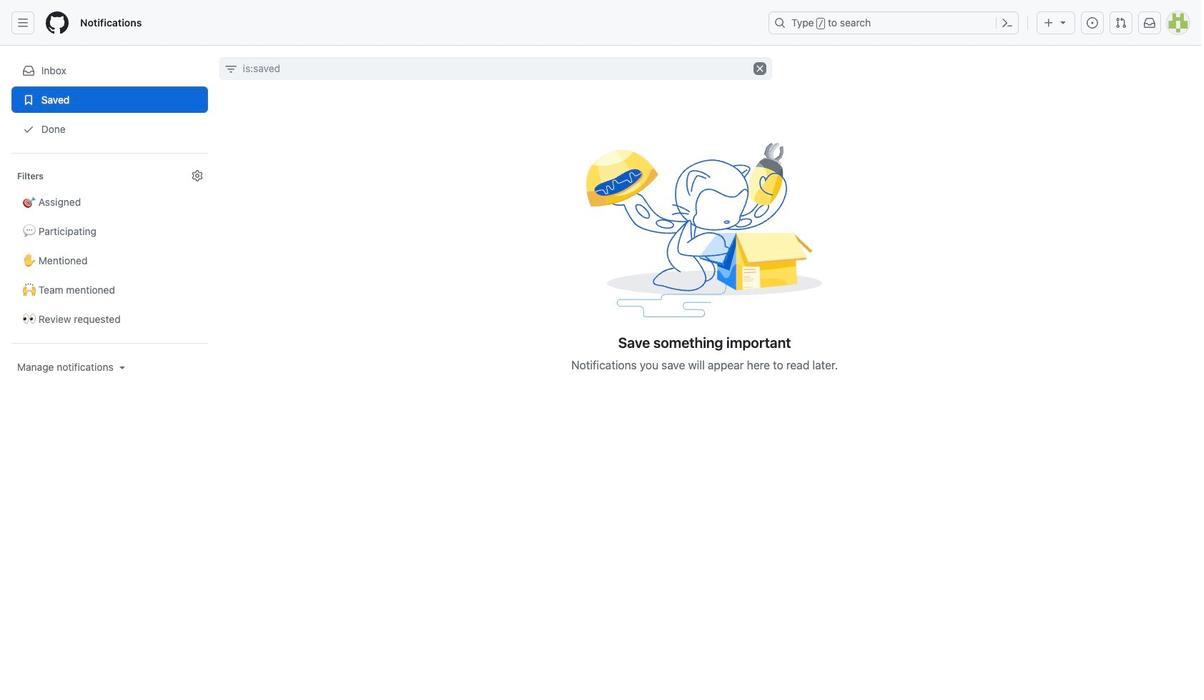 Task type: describe. For each thing, give the bounding box(es) containing it.
notifications element
[[11, 46, 208, 433]]

filter image
[[225, 64, 237, 75]]

notifications image
[[1145, 17, 1156, 29]]

git pull request image
[[1116, 17, 1127, 29]]

save a notification image
[[587, 137, 823, 323]]

Filter notifications text field
[[219, 57, 772, 80]]

0 horizontal spatial triangle down image
[[116, 362, 128, 373]]

clear filters image
[[754, 62, 767, 75]]



Task type: locate. For each thing, give the bounding box(es) containing it.
None search field
[[219, 57, 772, 80]]

0 vertical spatial triangle down image
[[1058, 16, 1069, 28]]

plus image
[[1044, 17, 1055, 29]]

inbox image
[[23, 65, 34, 77]]

issue opened image
[[1087, 17, 1099, 29]]

triangle down image
[[1058, 16, 1069, 28], [116, 362, 128, 373]]

homepage image
[[46, 11, 69, 34]]

command palette image
[[1002, 17, 1014, 29]]

bookmark image
[[23, 94, 34, 106]]

customize filters image
[[191, 170, 203, 182]]

1 vertical spatial triangle down image
[[116, 362, 128, 373]]

check image
[[23, 124, 34, 135]]

1 horizontal spatial triangle down image
[[1058, 16, 1069, 28]]



Task type: vqa. For each thing, say whether or not it's contained in the screenshot.
check ICON
yes



